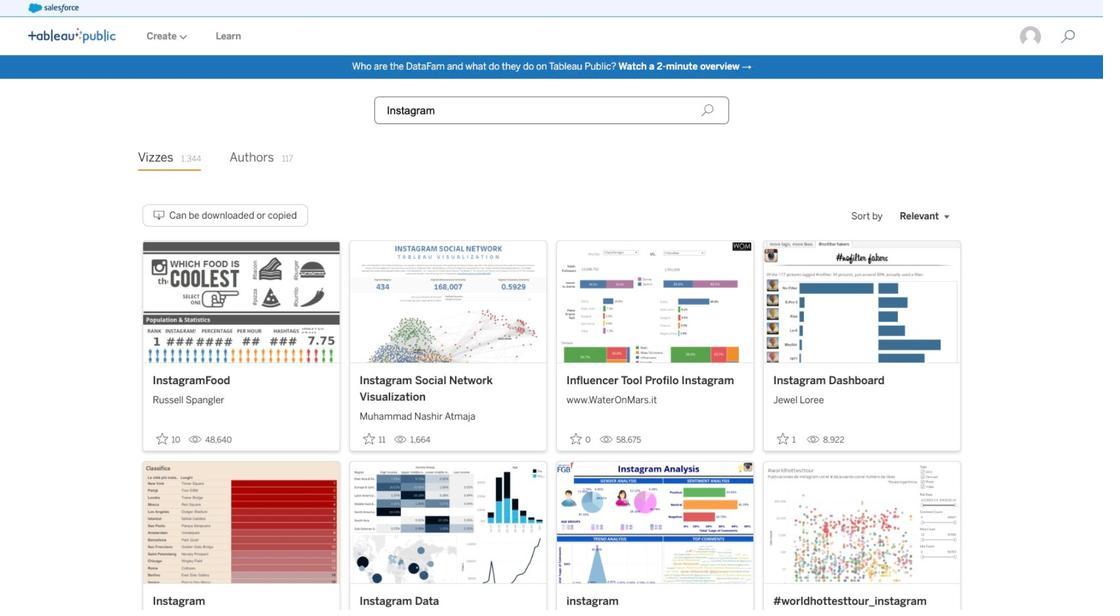 Task type: vqa. For each thing, say whether or not it's contained in the screenshot.
3rd Warrior from the top
no



Task type: describe. For each thing, give the bounding box(es) containing it.
3 add favorite button from the left
[[567, 429, 595, 449]]

create image
[[177, 35, 187, 39]]

add favorite image for second "add favorite" button from left
[[363, 433, 375, 445]]

search image
[[701, 104, 714, 117]]

4 add favorite button from the left
[[774, 429, 802, 449]]

Search input field
[[374, 96, 729, 124]]

add favorite image for fourth "add favorite" button from the left
[[777, 433, 789, 445]]

logo image
[[28, 28, 116, 43]]



Task type: locate. For each thing, give the bounding box(es) containing it.
workbook thumbnail image
[[143, 241, 339, 363], [350, 241, 546, 363], [557, 241, 753, 363], [764, 241, 960, 363], [143, 462, 339, 583], [350, 462, 546, 583], [557, 462, 753, 583], [764, 462, 960, 583]]

salesforce logo image
[[28, 4, 79, 13]]

0 horizontal spatial add favorite image
[[156, 433, 168, 445]]

3 add favorite image from the left
[[777, 433, 789, 445]]

add favorite image for 1st "add favorite" button from left
[[156, 433, 168, 445]]

Add Favorite button
[[153, 429, 184, 449], [360, 429, 389, 449], [567, 429, 595, 449], [774, 429, 802, 449]]

2 add favorite image from the left
[[363, 433, 375, 445]]

add favorite image
[[156, 433, 168, 445], [363, 433, 375, 445], [777, 433, 789, 445]]

go to search image
[[1047, 30, 1089, 44]]

2 horizontal spatial add favorite image
[[777, 433, 789, 445]]

1 add favorite image from the left
[[156, 433, 168, 445]]

gary.orlando image
[[1020, 25, 1042, 48]]

2 add favorite button from the left
[[360, 429, 389, 449]]

add favorite image
[[570, 433, 582, 445]]

1 add favorite button from the left
[[153, 429, 184, 449]]

1 horizontal spatial add favorite image
[[363, 433, 375, 445]]



